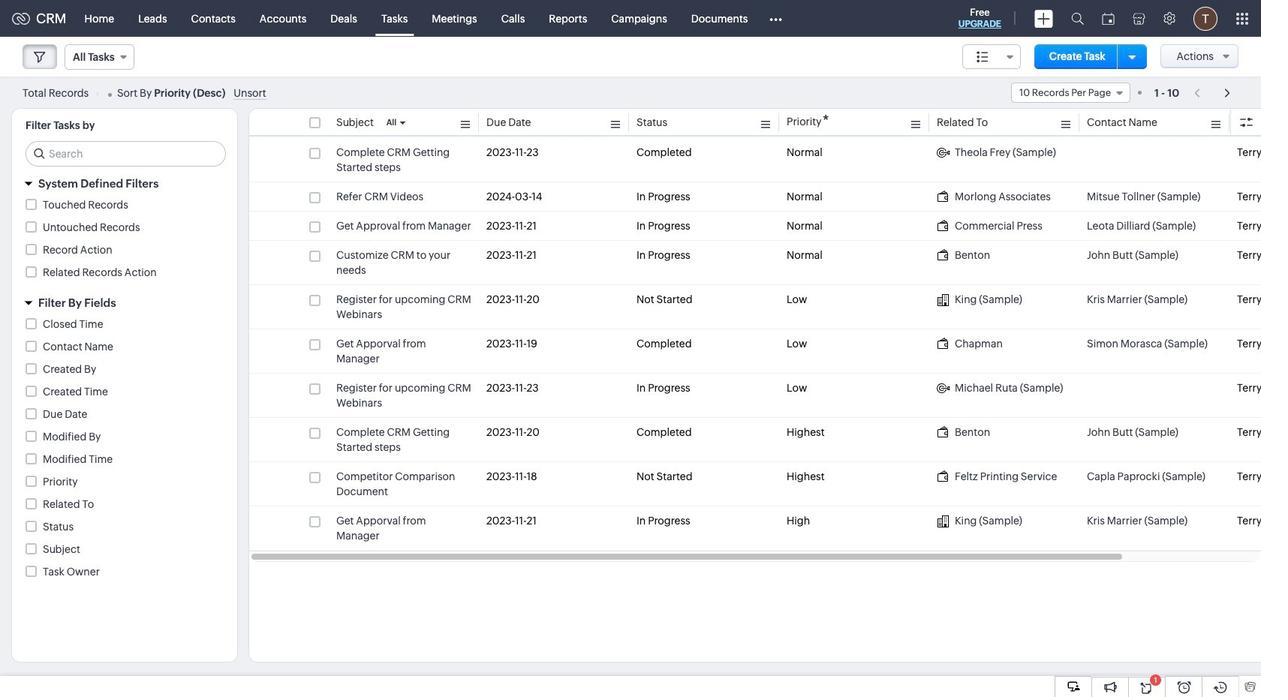Task type: locate. For each thing, give the bounding box(es) containing it.
create menu image
[[1035, 9, 1054, 27]]

search element
[[1063, 0, 1094, 37]]

loading image
[[91, 91, 98, 97]]

create menu element
[[1026, 0, 1063, 36]]

row group
[[249, 138, 1262, 551]]

calendar image
[[1103, 12, 1115, 24]]

Other Modules field
[[760, 6, 793, 30]]

Search text field
[[26, 142, 225, 166]]

None field
[[65, 44, 134, 70], [963, 44, 1021, 69], [1012, 83, 1131, 103], [65, 44, 134, 70], [1012, 83, 1131, 103]]



Task type: describe. For each thing, give the bounding box(es) containing it.
profile image
[[1194, 6, 1218, 30]]

search image
[[1072, 12, 1085, 25]]

logo image
[[12, 12, 30, 24]]

size image
[[977, 50, 989, 64]]

profile element
[[1185, 0, 1227, 36]]

none field the size
[[963, 44, 1021, 69]]



Task type: vqa. For each thing, say whether or not it's contained in the screenshot.
bottommost CRM
no



